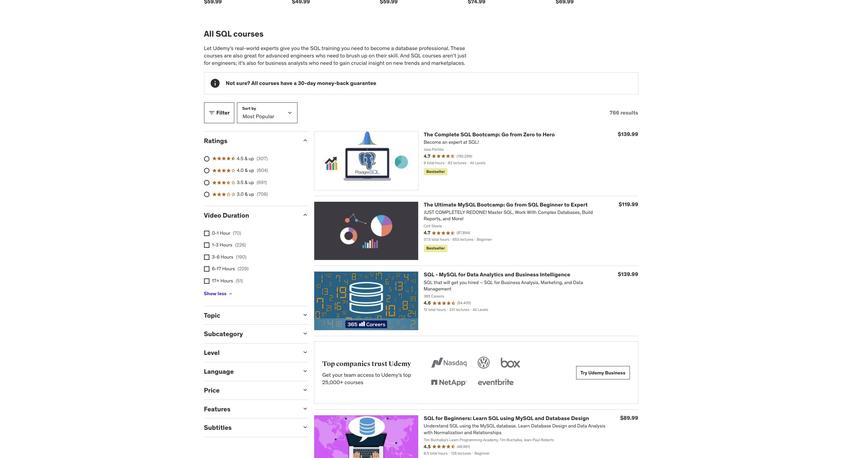 Task type: describe. For each thing, give the bounding box(es) containing it.
trust
[[372, 360, 388, 369]]

a inside let udemy's real-world experts give you the sql training you need to become a database professional. these courses are also great for advanced engineers who need to brush up on their skill. and sql courses aren't just for engineers; it's also for business analysts who need to gain crucial insight on new trends and marketplaces.
[[392, 45, 394, 51]]

xsmall image for 6-
[[204, 267, 209, 272]]

the for the ultimate mysql bootcamp: go from sql beginner to expert
[[424, 201, 434, 208]]

4.5 & up (307)
[[237, 156, 268, 162]]

(691)
[[257, 180, 267, 186]]

to up the gain
[[340, 52, 345, 59]]

and
[[400, 52, 410, 59]]

(70)
[[233, 230, 241, 236]]

data
[[467, 272, 479, 278]]

(604)
[[257, 168, 268, 174]]

top companies trust udemy get your team access to udemy's top 25,000+ courses
[[323, 360, 412, 386]]

& for 4.0
[[245, 168, 248, 174]]

language button
[[204, 368, 297, 376]]

try
[[581, 370, 588, 376]]

video duration
[[204, 212, 249, 220]]

sql for beginners: learn sql using mysql and database design link
[[424, 416, 590, 422]]

for left beginners:
[[436, 416, 443, 422]]

766 results status
[[610, 109, 639, 116]]

sql up trends
[[411, 52, 422, 59]]

business
[[266, 60, 287, 66]]

sql left "using"
[[489, 416, 499, 422]]

small image inside filter button
[[208, 110, 215, 116]]

bootcamp: for mysql
[[477, 201, 505, 208]]

the
[[301, 45, 309, 51]]

for right the great
[[258, 52, 265, 59]]

day
[[307, 80, 316, 87]]

language
[[204, 368, 234, 376]]

learn
[[473, 416, 488, 422]]

using
[[501, 416, 515, 422]]

4.5
[[237, 156, 244, 162]]

& for 3.5
[[245, 180, 248, 186]]

6
[[217, 254, 220, 260]]

price button
[[204, 387, 297, 395]]

subcategory button
[[204, 331, 297, 339]]

results
[[621, 109, 639, 116]]

(708)
[[257, 192, 268, 198]]

up for (307)
[[249, 156, 254, 162]]

0 vertical spatial who
[[316, 52, 326, 59]]

ratings button
[[204, 137, 297, 145]]

engineers;
[[212, 60, 237, 66]]

to inside top companies trust udemy get your team access to udemy's top 25,000+ courses
[[375, 372, 380, 379]]

are
[[224, 52, 232, 59]]

hours right 17+
[[221, 278, 233, 284]]

top
[[323, 360, 335, 369]]

up inside let udemy's real-world experts give you the sql training you need to become a database professional. these courses are also great for advanced engineers who need to brush up on their skill. and sql courses aren't just for engineers; it's also for business analysts who need to gain crucial insight on new trends and marketplaces.
[[362, 52, 368, 59]]

766
[[610, 109, 620, 116]]

0 vertical spatial business
[[516, 272, 539, 278]]

the for the complete sql bootcamp: go from zero to hero
[[424, 131, 434, 138]]

become
[[371, 45, 390, 51]]

sql left beginners:
[[424, 416, 435, 422]]

udemy inside "link"
[[589, 370, 605, 376]]

try udemy business
[[581, 370, 626, 376]]

(51)
[[236, 278, 243, 284]]

gain
[[340, 60, 350, 66]]

1-3 hours (226)
[[212, 242, 246, 248]]

crucial
[[352, 60, 367, 66]]

1 horizontal spatial also
[[247, 60, 256, 66]]

zero
[[524, 131, 535, 138]]

xsmall image
[[204, 231, 209, 236]]

hours for 6-17 hours
[[222, 266, 235, 272]]

beginner
[[540, 201, 564, 208]]

to left expert
[[565, 201, 570, 208]]

video duration button
[[204, 212, 297, 220]]

the ultimate mysql bootcamp: go from sql beginner to expert link
[[424, 201, 588, 208]]

courses down professional.
[[423, 52, 442, 59]]

volkswagen image
[[477, 356, 492, 371]]

let
[[204, 45, 212, 51]]

xsmall image for 17+
[[204, 279, 209, 284]]

professional.
[[419, 45, 450, 51]]

3.0 & up (708)
[[237, 192, 268, 198]]

great
[[244, 52, 257, 59]]

1 horizontal spatial on
[[386, 60, 392, 66]]

box image
[[500, 356, 522, 371]]

show less
[[204, 291, 227, 297]]

go for zero
[[502, 131, 509, 138]]

small image for video duration
[[302, 212, 309, 219]]

their
[[376, 52, 387, 59]]

trends
[[405, 60, 420, 66]]

courses down let
[[204, 52, 223, 59]]

17+
[[212, 278, 220, 284]]

xsmall image for 1-
[[204, 243, 209, 248]]

sql left -
[[424, 272, 435, 278]]

1 vertical spatial need
[[327, 52, 339, 59]]

experts
[[261, 45, 279, 51]]

hour
[[220, 230, 230, 236]]

$89.99
[[621, 415, 639, 422]]

it's
[[238, 60, 245, 66]]

eventbrite image
[[477, 376, 516, 391]]

sql left the beginner
[[528, 201, 539, 208]]

(190)
[[236, 254, 247, 260]]

complete
[[435, 131, 460, 138]]

$139.99 for the complete sql bootcamp: go from zero to hero
[[618, 131, 639, 138]]

small image for topic
[[302, 312, 309, 319]]

database
[[546, 416, 570, 422]]

sql right complete
[[461, 131, 472, 138]]

insight
[[369, 60, 385, 66]]

2 vertical spatial mysql
[[516, 416, 534, 422]]

to left the gain
[[334, 60, 339, 66]]

subtitles button
[[204, 424, 297, 433]]

topic
[[204, 312, 220, 320]]

3-
[[212, 254, 217, 260]]

1 horizontal spatial and
[[505, 272, 515, 278]]

0 vertical spatial also
[[233, 52, 243, 59]]

sql - mysql for data analytics and business intelligence link
[[424, 272, 571, 278]]

subcategory
[[204, 331, 243, 339]]

not
[[226, 80, 235, 87]]

duration
[[223, 212, 249, 220]]

mysql for for
[[439, 272, 457, 278]]

bootcamp: for sql
[[473, 131, 501, 138]]

3.0
[[237, 192, 244, 198]]

video
[[204, 212, 221, 220]]

sql right the
[[310, 45, 321, 51]]

to right zero
[[537, 131, 542, 138]]

the ultimate mysql bootcamp: go from sql beginner to expert
[[424, 201, 588, 208]]

1 vertical spatial who
[[309, 60, 319, 66]]

30-
[[298, 80, 307, 87]]

features button
[[204, 406, 297, 414]]

17
[[217, 266, 221, 272]]

small image for price
[[302, 387, 309, 394]]

brush
[[347, 52, 360, 59]]

small image for subcategory
[[302, 331, 309, 338]]

the complete sql bootcamp: go from zero to hero
[[424, 131, 555, 138]]

show
[[204, 291, 217, 297]]



Task type: locate. For each thing, give the bounding box(es) containing it.
top
[[404, 372, 412, 379]]

0 vertical spatial a
[[392, 45, 394, 51]]

all right sure?
[[251, 80, 258, 87]]

to left become
[[365, 45, 370, 51]]

2 you from the left
[[342, 45, 350, 51]]

1 the from the top
[[424, 131, 434, 138]]

0 horizontal spatial mysql
[[439, 272, 457, 278]]

0 vertical spatial udemy
[[389, 360, 412, 369]]

get
[[323, 372, 331, 379]]

companies
[[336, 360, 371, 369]]

sql up udemy's
[[216, 29, 232, 39]]

3.5 & up (691)
[[237, 180, 267, 186]]

small image for ratings
[[302, 137, 309, 144]]

6-17 hours (229)
[[212, 266, 249, 272]]

also down the real-
[[233, 52, 243, 59]]

price
[[204, 387, 220, 395]]

1 vertical spatial a
[[294, 80, 297, 87]]

small image
[[208, 110, 215, 116], [302, 137, 309, 144], [302, 212, 309, 219], [302, 350, 309, 356], [302, 368, 309, 375]]

business left intelligence on the right of page
[[516, 272, 539, 278]]

go
[[502, 131, 509, 138], [507, 201, 514, 208]]

0-1 hour (70)
[[212, 230, 241, 236]]

udemy right try
[[589, 370, 605, 376]]

just
[[458, 52, 467, 59]]

2 horizontal spatial and
[[535, 416, 545, 422]]

& right 4.0
[[245, 168, 248, 174]]

xsmall image left 17+
[[204, 279, 209, 284]]

(226)
[[235, 242, 246, 248]]

3-6 hours (190)
[[212, 254, 247, 260]]

2 horizontal spatial mysql
[[516, 416, 534, 422]]

0 horizontal spatial on
[[369, 52, 375, 59]]

0 vertical spatial $139.99
[[618, 131, 639, 138]]

mysql
[[458, 201, 476, 208], [439, 272, 457, 278], [516, 416, 534, 422]]

mysql for bootcamp:
[[458, 201, 476, 208]]

analytics
[[480, 272, 504, 278]]

up for (691)
[[249, 180, 254, 186]]

0 vertical spatial and
[[422, 60, 431, 66]]

0 vertical spatial all
[[204, 29, 214, 39]]

5 small image from the top
[[302, 425, 309, 432]]

2 vertical spatial and
[[535, 416, 545, 422]]

25,000+
[[323, 380, 344, 386]]

courses inside top companies trust udemy get your team access to udemy's top 25,000+ courses
[[345, 380, 364, 386]]

courses down team
[[345, 380, 364, 386]]

1 vertical spatial mysql
[[439, 272, 457, 278]]

mysql right "using"
[[516, 416, 534, 422]]

up
[[362, 52, 368, 59], [249, 156, 254, 162], [249, 168, 254, 174], [249, 180, 254, 186], [249, 192, 254, 198]]

xsmall image left 3-
[[204, 255, 209, 260]]

4 small image from the top
[[302, 406, 309, 413]]

-
[[436, 272, 438, 278]]

from left zero
[[510, 131, 523, 138]]

1 vertical spatial from
[[515, 201, 527, 208]]

$139.99 for sql - mysql for data analytics and business intelligence
[[618, 271, 639, 278]]

on up insight
[[369, 52, 375, 59]]

4.0 & up (604)
[[237, 168, 268, 174]]

a up skill.
[[392, 45, 394, 51]]

udemy's
[[213, 45, 234, 51]]

money-
[[317, 80, 337, 87]]

xsmall image
[[204, 243, 209, 248], [204, 255, 209, 260], [204, 267, 209, 272], [204, 279, 209, 284], [228, 292, 233, 297]]

(229)
[[238, 266, 249, 272]]

0 horizontal spatial and
[[422, 60, 431, 66]]

udemy inside top companies trust udemy get your team access to udemy's top 25,000+ courses
[[389, 360, 412, 369]]

$119.99
[[619, 201, 639, 208]]

you left the
[[292, 45, 300, 51]]

courses left have
[[259, 80, 280, 87]]

udemy
[[389, 360, 412, 369], [589, 370, 605, 376]]

mysql right -
[[439, 272, 457, 278]]

(307)
[[257, 156, 268, 162]]

2 small image from the top
[[302, 331, 309, 338]]

2 vertical spatial need
[[320, 60, 333, 66]]

business right try
[[606, 370, 626, 376]]

for
[[258, 52, 265, 59], [204, 60, 211, 66], [258, 60, 264, 66], [459, 272, 466, 278], [436, 416, 443, 422]]

ultimate
[[435, 201, 457, 208]]

nasdaq image
[[430, 356, 469, 371]]

give
[[280, 45, 290, 51]]

database
[[396, 45, 418, 51]]

small image for subtitles
[[302, 425, 309, 432]]

& for 3.0
[[245, 192, 248, 198]]

aren't
[[443, 52, 457, 59]]

3
[[216, 242, 219, 248]]

1 small image from the top
[[302, 312, 309, 319]]

topic button
[[204, 312, 297, 320]]

hours right 6
[[221, 254, 234, 260]]

1 vertical spatial on
[[386, 60, 392, 66]]

1
[[217, 230, 219, 236]]

0 vertical spatial bootcamp:
[[473, 131, 501, 138]]

1 horizontal spatial business
[[606, 370, 626, 376]]

766 results
[[610, 109, 639, 116]]

1 vertical spatial bootcamp:
[[477, 201, 505, 208]]

who down "training"
[[316, 52, 326, 59]]

small image for language
[[302, 368, 309, 375]]

and inside let udemy's real-world experts give you the sql training you need to become a database professional. these courses are also great for advanced engineers who need to brush up on their skill. and sql courses aren't just for engineers; it's also for business analysts who need to gain crucial insight on new trends and marketplaces.
[[422, 60, 431, 66]]

1 horizontal spatial all
[[251, 80, 258, 87]]

skill.
[[389, 52, 399, 59]]

0 vertical spatial from
[[510, 131, 523, 138]]

expert
[[571, 201, 588, 208]]

& for 4.5
[[245, 156, 248, 162]]

small image for features
[[302, 406, 309, 413]]

up left (604)
[[249, 168, 254, 174]]

1 horizontal spatial you
[[342, 45, 350, 51]]

a left 30-
[[294, 80, 297, 87]]

the left ultimate
[[424, 201, 434, 208]]

1 vertical spatial go
[[507, 201, 514, 208]]

subtitles
[[204, 424, 232, 433]]

all
[[204, 29, 214, 39], [251, 80, 258, 87]]

sql - mysql for data analytics and business intelligence
[[424, 272, 571, 278]]

1 horizontal spatial mysql
[[458, 201, 476, 208]]

up for (708)
[[249, 192, 254, 198]]

for down let
[[204, 60, 211, 66]]

small image
[[302, 312, 309, 319], [302, 331, 309, 338], [302, 387, 309, 394], [302, 406, 309, 413], [302, 425, 309, 432]]

sure?
[[236, 80, 250, 87]]

design
[[572, 416, 590, 422]]

1 horizontal spatial a
[[392, 45, 394, 51]]

small image for level
[[302, 350, 309, 356]]

who down 'engineers'
[[309, 60, 319, 66]]

netapp image
[[430, 376, 469, 391]]

bootcamp:
[[473, 131, 501, 138], [477, 201, 505, 208]]

marketplaces.
[[432, 60, 466, 66]]

all up let
[[204, 29, 214, 39]]

training
[[322, 45, 340, 51]]

0 vertical spatial the
[[424, 131, 434, 138]]

mysql right ultimate
[[458, 201, 476, 208]]

on down skill.
[[386, 60, 392, 66]]

hours for 3-6 hours
[[221, 254, 234, 260]]

1 vertical spatial udemy
[[589, 370, 605, 376]]

guarantee
[[351, 80, 377, 87]]

& right 4.5
[[245, 156, 248, 162]]

1 vertical spatial $139.99
[[618, 271, 639, 278]]

filter
[[217, 109, 230, 116]]

have
[[281, 80, 293, 87]]

& right 3.0
[[245, 192, 248, 198]]

up left (307)
[[249, 156, 254, 162]]

less
[[218, 291, 227, 297]]

show less button
[[204, 288, 233, 301]]

0 horizontal spatial udemy
[[389, 360, 412, 369]]

1 vertical spatial and
[[505, 272, 515, 278]]

from for sql
[[515, 201, 527, 208]]

back
[[337, 80, 349, 87]]

0 horizontal spatial all
[[204, 29, 214, 39]]

xsmall image right less
[[228, 292, 233, 297]]

analysts
[[288, 60, 308, 66]]

0 horizontal spatial a
[[294, 80, 297, 87]]

up up crucial
[[362, 52, 368, 59]]

xsmall image left 1-
[[204, 243, 209, 248]]

0-
[[212, 230, 217, 236]]

0 vertical spatial need
[[351, 45, 363, 51]]

intelligence
[[540, 272, 571, 278]]

try udemy business link
[[577, 367, 630, 380]]

filter button
[[204, 103, 234, 123]]

ratings
[[204, 137, 228, 145]]

1 you from the left
[[292, 45, 300, 51]]

xsmall image inside show less button
[[228, 292, 233, 297]]

to down trust
[[375, 372, 380, 379]]

from for zero
[[510, 131, 523, 138]]

3 small image from the top
[[302, 387, 309, 394]]

let udemy's real-world experts give you the sql training you need to become a database professional. these courses are also great for advanced engineers who need to brush up on their skill. and sql courses aren't just for engineers; it's also for business analysts who need to gain crucial insight on new trends and marketplaces.
[[204, 45, 467, 66]]

up for (604)
[[249, 168, 254, 174]]

engineers
[[291, 52, 315, 59]]

6-
[[212, 266, 217, 272]]

& right 3.5
[[245, 180, 248, 186]]

and
[[422, 60, 431, 66], [505, 272, 515, 278], [535, 416, 545, 422]]

0 horizontal spatial also
[[233, 52, 243, 59]]

0 horizontal spatial you
[[292, 45, 300, 51]]

for left business at top left
[[258, 60, 264, 66]]

1 $139.99 from the top
[[618, 131, 639, 138]]

and left database
[[535, 416, 545, 422]]

courses up world
[[234, 29, 264, 39]]

0 vertical spatial on
[[369, 52, 375, 59]]

2 the from the top
[[424, 201, 434, 208]]

2 $139.99 from the top
[[618, 271, 639, 278]]

0 vertical spatial mysql
[[458, 201, 476, 208]]

also down the great
[[247, 60, 256, 66]]

and right analytics
[[505, 272, 515, 278]]

1 vertical spatial all
[[251, 80, 258, 87]]

business inside "link"
[[606, 370, 626, 376]]

0 vertical spatial go
[[502, 131, 509, 138]]

hours right 3
[[220, 242, 233, 248]]

udemy's
[[382, 372, 402, 379]]

from left the beginner
[[515, 201, 527, 208]]

up left (708)
[[249, 192, 254, 198]]

1 vertical spatial the
[[424, 201, 434, 208]]

1 horizontal spatial udemy
[[589, 370, 605, 376]]

you up brush
[[342, 45, 350, 51]]

hero
[[543, 131, 555, 138]]

3.5
[[237, 180, 244, 186]]

0 horizontal spatial business
[[516, 272, 539, 278]]

xsmall image left 6-
[[204, 267, 209, 272]]

team
[[344, 372, 356, 379]]

access
[[358, 372, 374, 379]]

up left (691)
[[249, 180, 254, 186]]

1 vertical spatial also
[[247, 60, 256, 66]]

for left data
[[459, 272, 466, 278]]

1 vertical spatial business
[[606, 370, 626, 376]]

all sql courses
[[204, 29, 264, 39]]

go for sql
[[507, 201, 514, 208]]

xsmall image for 3-
[[204, 255, 209, 260]]

hours right 17
[[222, 266, 235, 272]]

udemy up top
[[389, 360, 412, 369]]

and right trends
[[422, 60, 431, 66]]

advanced
[[266, 52, 289, 59]]

the left complete
[[424, 131, 434, 138]]

4.0
[[237, 168, 244, 174]]

real-
[[235, 45, 246, 51]]

beginners:
[[444, 416, 472, 422]]

level button
[[204, 349, 297, 357]]

hours for 1-3 hours
[[220, 242, 233, 248]]

to
[[365, 45, 370, 51], [340, 52, 345, 59], [334, 60, 339, 66], [537, 131, 542, 138], [565, 201, 570, 208], [375, 372, 380, 379]]



Task type: vqa. For each thing, say whether or not it's contained in the screenshot.


